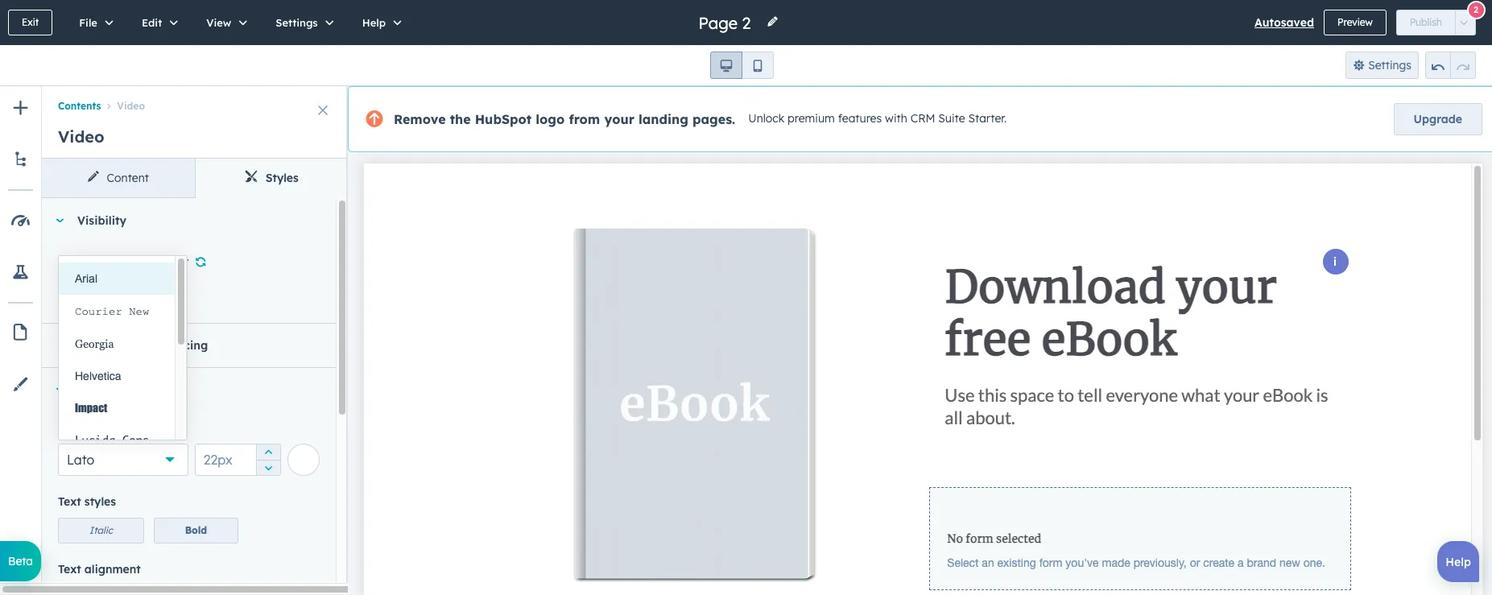 Task type: describe. For each thing, give the bounding box(es) containing it.
lato button
[[58, 444, 188, 476]]

1 horizontal spatial settings button
[[1346, 52, 1419, 79]]

unlock
[[749, 111, 785, 126]]

upgrade link
[[1394, 103, 1483, 135]]

video button
[[101, 100, 145, 112]]

styles
[[84, 495, 116, 509]]

show
[[72, 284, 96, 296]]

visibility button
[[42, 199, 320, 242]]

premium
[[788, 111, 835, 126]]

0 vertical spatial settings
[[276, 16, 318, 29]]

0 horizontal spatial video
[[58, 126, 105, 147]]

from
[[569, 111, 600, 127]]

remove
[[394, 111, 446, 127]]

your
[[605, 111, 635, 127]]

beta
[[8, 554, 33, 569]]

lucida console list box
[[59, 256, 187, 457]]

lucida
[[75, 433, 116, 448]]

video inside navigation
[[117, 100, 145, 112]]

courier
[[75, 305, 122, 318]]

tab list containing content
[[42, 159, 348, 198]]

contents
[[58, 100, 101, 112]]

lato tab panel
[[42, 198, 348, 595]]

close image
[[318, 106, 328, 115]]

spacing
[[164, 338, 208, 353]]

hide button
[[109, 278, 158, 304]]

22px text field
[[195, 444, 281, 476]]

and
[[139, 338, 160, 353]]

publish
[[1410, 16, 1443, 28]]

hide on this breakpoint
[[58, 255, 189, 269]]

file
[[79, 16, 97, 29]]

beta button
[[0, 541, 41, 582]]

help button
[[345, 0, 413, 45]]

suite
[[939, 111, 966, 126]]

exit link
[[8, 10, 53, 35]]

contents button
[[58, 100, 101, 112]]

text styles
[[58, 495, 116, 509]]

georgia
[[75, 338, 114, 350]]

impact button
[[59, 392, 175, 425]]

group containing show
[[58, 275, 158, 304]]

arial
[[75, 272, 97, 285]]

alignment
[[77, 338, 135, 353]]

help link
[[1438, 541, 1480, 582]]

alignment
[[84, 562, 141, 577]]

courier new button
[[59, 295, 175, 328]]

pages.
[[693, 111, 736, 127]]

upgrade
[[1414, 112, 1463, 126]]

helvetica
[[75, 370, 121, 383]]

hide for hide on this breakpoint
[[58, 255, 84, 269]]

text alignment
[[58, 562, 141, 577]]

text styles element
[[58, 518, 238, 544]]

courier new
[[75, 305, 149, 318]]

view button
[[189, 0, 259, 45]]

crm
[[911, 111, 936, 126]]

edit
[[142, 16, 162, 29]]

styles
[[266, 171, 299, 185]]

caret image for visibility
[[55, 219, 64, 223]]

visibility
[[77, 213, 127, 228]]

content
[[107, 171, 149, 185]]

alignment and spacing
[[77, 338, 208, 353]]



Task type: locate. For each thing, give the bounding box(es) containing it.
navigation
[[42, 86, 348, 115]]

caret image
[[55, 219, 64, 223], [55, 388, 64, 392]]

bold button
[[154, 518, 238, 544]]

typography
[[77, 383, 146, 397]]

settings down the preview button
[[1369, 58, 1412, 73]]

help
[[362, 16, 386, 29], [1446, 555, 1472, 570]]

video down contents button at the left of the page
[[58, 126, 105, 147]]

0 vertical spatial settings button
[[259, 0, 345, 45]]

exit
[[22, 16, 39, 28]]

0 vertical spatial help
[[362, 16, 386, 29]]

0 vertical spatial caret image
[[55, 219, 64, 223]]

1 vertical spatial settings button
[[1346, 52, 1419, 79]]

1 horizontal spatial help
[[1446, 555, 1472, 570]]

settings right view button
[[276, 16, 318, 29]]

1 vertical spatial text
[[58, 562, 81, 577]]

font
[[58, 424, 83, 438]]

styles link
[[195, 159, 348, 197]]

hide up arial
[[58, 255, 84, 269]]

0 horizontal spatial hide
[[58, 255, 84, 269]]

impact
[[75, 401, 107, 415]]

text
[[58, 495, 81, 509], [58, 562, 81, 577]]

video right contents
[[117, 100, 145, 112]]

help for help link
[[1446, 555, 1472, 570]]

hide up new
[[123, 284, 144, 296]]

1 vertical spatial help
[[1446, 555, 1472, 570]]

preview button
[[1324, 10, 1387, 35]]

alignment and spacing button
[[42, 324, 320, 367]]

caret image left visibility on the left top of the page
[[55, 219, 64, 223]]

1 text from the top
[[58, 495, 81, 509]]

1 horizontal spatial video
[[117, 100, 145, 112]]

1 vertical spatial settings
[[1369, 58, 1412, 73]]

arial button
[[59, 263, 175, 295]]

video
[[117, 100, 145, 112], [58, 126, 105, 147]]

1 vertical spatial caret image
[[55, 388, 64, 392]]

1 horizontal spatial hide
[[123, 284, 144, 296]]

view
[[206, 16, 231, 29]]

tab list
[[42, 159, 348, 198]]

edit button
[[125, 0, 189, 45]]

preview
[[1338, 16, 1373, 28]]

autosaved button
[[1255, 13, 1315, 32]]

group
[[711, 52, 774, 79], [1426, 52, 1477, 79], [58, 275, 158, 304], [256, 444, 280, 476]]

caret image inside the typography dropdown button
[[55, 388, 64, 392]]

console
[[122, 433, 170, 448]]

hide inside button
[[123, 284, 144, 296]]

hide for hide
[[123, 284, 144, 296]]

unlock premium features with crm suite starter.
[[749, 111, 1007, 126]]

content link
[[42, 159, 195, 197]]

settings button
[[259, 0, 345, 45], [1346, 52, 1419, 79]]

lucida console button
[[59, 425, 175, 457]]

caret image inside visibility dropdown button
[[55, 219, 64, 223]]

breakpoint
[[128, 255, 189, 269]]

helvetica button
[[59, 360, 175, 392]]

bold
[[185, 524, 207, 537]]

hubspot
[[475, 111, 532, 127]]

typography button
[[42, 368, 320, 412]]

caret image up font
[[55, 388, 64, 392]]

caret image for typography
[[55, 388, 64, 392]]

navigation containing contents
[[42, 86, 348, 115]]

this
[[104, 255, 124, 269]]

2
[[1474, 4, 1479, 15]]

lucida console
[[75, 433, 170, 448]]

0 vertical spatial text
[[58, 495, 81, 509]]

hide
[[58, 255, 84, 269], [123, 284, 144, 296]]

starter.
[[969, 111, 1007, 126]]

text left the styles
[[58, 495, 81, 509]]

0 horizontal spatial help
[[362, 16, 386, 29]]

text for text styles
[[58, 495, 81, 509]]

with
[[885, 111, 908, 126]]

help inside "help" button
[[362, 16, 386, 29]]

landing
[[639, 111, 689, 127]]

text left alignment
[[58, 562, 81, 577]]

1 caret image from the top
[[55, 219, 64, 223]]

georgia button
[[59, 328, 175, 360]]

logo
[[536, 111, 565, 127]]

2 caret image from the top
[[55, 388, 64, 392]]

show button
[[58, 278, 110, 304]]

the
[[450, 111, 471, 127]]

1 horizontal spatial settings
[[1369, 58, 1412, 73]]

0 vertical spatial video
[[117, 100, 145, 112]]

remove the hubspot logo from your landing pages.
[[394, 111, 736, 127]]

text for text alignment
[[58, 562, 81, 577]]

help for "help" button
[[362, 16, 386, 29]]

autosaved
[[1255, 15, 1315, 30]]

features
[[838, 111, 882, 126]]

new
[[129, 305, 149, 318]]

0 horizontal spatial settings
[[276, 16, 318, 29]]

publish group
[[1397, 10, 1477, 35]]

italic
[[89, 524, 113, 537]]

1 vertical spatial hide
[[123, 284, 144, 296]]

on
[[87, 255, 101, 269]]

file button
[[62, 0, 125, 45]]

2 text from the top
[[58, 562, 81, 577]]

0 vertical spatial hide
[[58, 255, 84, 269]]

settings
[[276, 16, 318, 29], [1369, 58, 1412, 73]]

0 horizontal spatial settings button
[[259, 0, 345, 45]]

lato
[[67, 452, 94, 468]]

None field
[[697, 12, 757, 33]]

italic button
[[58, 518, 144, 544]]

1 vertical spatial video
[[58, 126, 105, 147]]

help inside help link
[[1446, 555, 1472, 570]]

publish button
[[1397, 10, 1457, 35]]



Task type: vqa. For each thing, say whether or not it's contained in the screenshot.
the bottom Search search box
no



